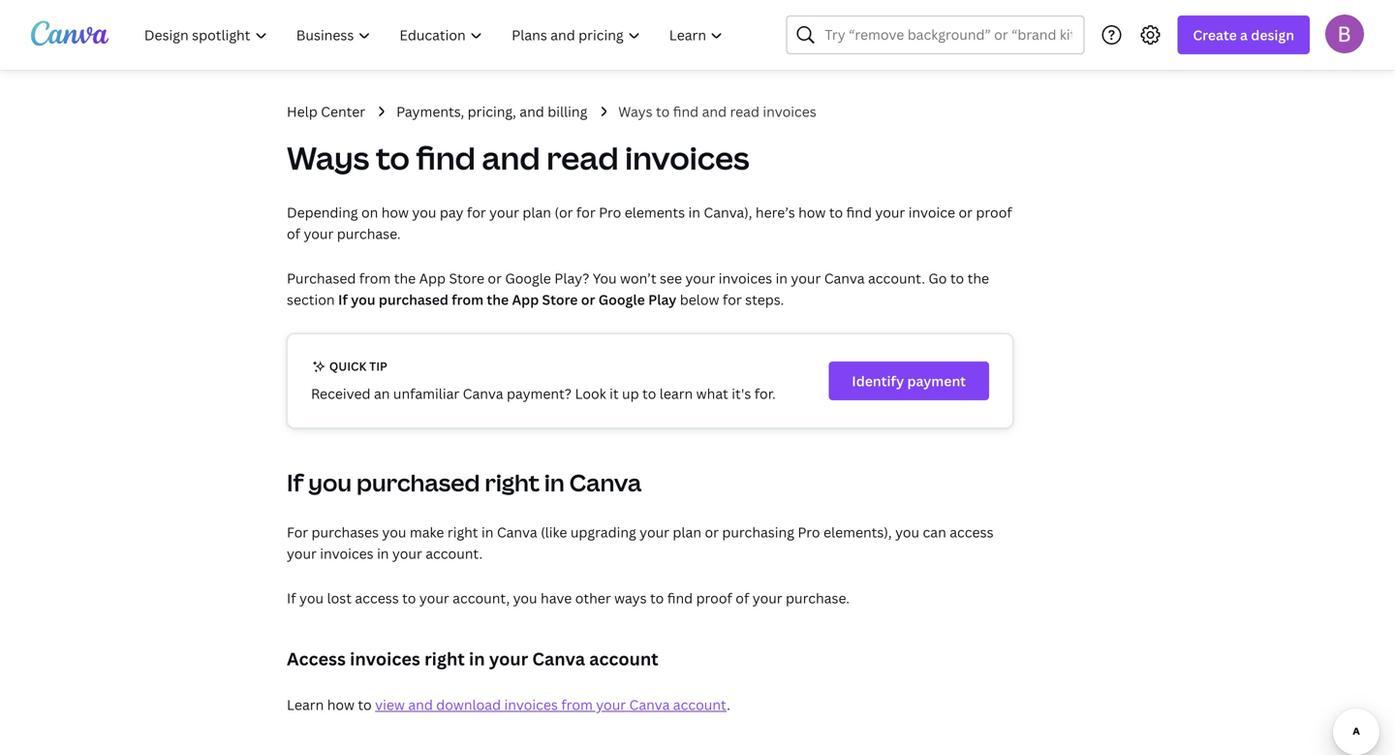 Task type: describe. For each thing, give the bounding box(es) containing it.
1 horizontal spatial read
[[730, 102, 760, 121]]

access
[[287, 647, 346, 671]]

design
[[1252, 26, 1295, 44]]

you up purchases
[[309, 467, 352, 498]]

or inside depending on how you pay for your plan (or for pro elements in canva), here's how to find your invoice or proof of your purchase.
[[959, 203, 973, 221]]

purchased for right
[[357, 467, 480, 498]]

payments, pricing, and billing link
[[397, 101, 588, 122]]

you down purchased
[[351, 290, 376, 309]]

canva left payment?
[[463, 384, 504, 403]]

to up on at the left
[[376, 137, 410, 179]]

make
[[410, 523, 444, 541]]

section
[[287, 290, 335, 309]]

it
[[610, 384, 619, 403]]

received an unfamiliar canva payment? look it up to learn what it's for.
[[311, 384, 776, 403]]

0 horizontal spatial proof
[[697, 589, 733, 607]]

up
[[622, 384, 639, 403]]

0 horizontal spatial how
[[327, 696, 355, 714]]

to inside depending on how you pay for your plan (or for pro elements in canva), here's how to find your invoice or proof of your purchase.
[[830, 203, 843, 221]]

in inside depending on how you pay for your plan (or for pro elements in canva), here's how to find your invoice or proof of your purchase.
[[689, 203, 701, 221]]

pro inside for purchases you make right in canva (like upgrading your plan or purchasing pro elements), you can access your invoices in your account.
[[798, 523, 821, 541]]

depending
[[287, 203, 358, 221]]

1 horizontal spatial how
[[382, 203, 409, 221]]

elements),
[[824, 523, 892, 541]]

to down make
[[402, 589, 416, 607]]

purchasing
[[723, 523, 795, 541]]

purchases
[[312, 523, 379, 541]]

payment?
[[507, 384, 572, 403]]

.
[[727, 696, 731, 714]]

play
[[649, 290, 677, 309]]

1 horizontal spatial from
[[452, 290, 484, 309]]

plan inside for purchases you make right in canva (like upgrading your plan or purchasing pro elements), you can access your invoices in your account.
[[673, 523, 702, 541]]

identify
[[852, 372, 905, 390]]

to right ways
[[650, 589, 664, 607]]

steps.
[[746, 290, 784, 309]]

tip
[[369, 358, 388, 374]]

create
[[1194, 26, 1238, 44]]

an
[[374, 384, 390, 403]]

canva inside for purchases you make right in canva (like upgrading your plan or purchasing pro elements), you can access your invoices in your account.
[[497, 523, 538, 541]]

help center link
[[287, 101, 366, 122]]

you left have
[[513, 589, 538, 607]]

received
[[311, 384, 371, 403]]

elements
[[625, 203, 685, 221]]

Try "remove background" or "brand kit" search field
[[825, 16, 1072, 53]]

you inside depending on how you pay for your plan (or for pro elements in canva), here's how to find your invoice or proof of your purchase.
[[412, 203, 437, 221]]

learn
[[660, 384, 693, 403]]

view and download invoices from your canva account link
[[375, 696, 727, 714]]

2 vertical spatial from
[[562, 696, 593, 714]]

2 horizontal spatial how
[[799, 203, 826, 221]]

of inside depending on how you pay for your plan (or for pro elements in canva), here's how to find your invoice or proof of your purchase.
[[287, 224, 301, 243]]

here's
[[756, 203, 796, 221]]

purchased
[[287, 269, 356, 287]]

quick
[[329, 358, 367, 374]]

pay
[[440, 203, 464, 221]]

pricing,
[[468, 102, 517, 121]]

payments, pricing, and billing
[[397, 102, 588, 121]]

in down purchases
[[377, 544, 389, 563]]

you
[[593, 269, 617, 287]]

2 horizontal spatial the
[[968, 269, 990, 287]]

quick tip
[[327, 358, 388, 374]]

canva left .
[[630, 696, 670, 714]]

payments,
[[397, 102, 465, 121]]

invoice
[[909, 203, 956, 221]]

proof inside depending on how you pay for your plan (or for pro elements in canva), here's how to find your invoice or proof of your purchase.
[[977, 203, 1013, 221]]

2 horizontal spatial for
[[723, 290, 742, 309]]

won't
[[620, 269, 657, 287]]

depending on how you pay for your plan (or for pro elements in canva), here's how to find your invoice or proof of your purchase.
[[287, 203, 1013, 243]]

find inside depending on how you pay for your plan (or for pro elements in canva), here's how to find your invoice or proof of your purchase.
[[847, 203, 872, 221]]

store inside the purchased from the app store or google play? you won't see your invoices in your canva account. go to the section
[[449, 269, 485, 287]]

0 horizontal spatial access
[[355, 589, 399, 607]]

identify payment
[[852, 372, 966, 390]]

if for if you purchased right in canva
[[287, 467, 304, 498]]

if for if you purchased from the app store or google play below for steps.
[[338, 290, 348, 309]]

from inside the purchased from the app store or google play? you won't see your invoices in your canva account. go to the section
[[359, 269, 391, 287]]

create a design
[[1194, 26, 1295, 44]]

ways
[[615, 589, 647, 607]]

or inside the purchased from the app store or google play? you won't see your invoices in your canva account. go to the section
[[488, 269, 502, 287]]

1 horizontal spatial the
[[487, 290, 509, 309]]

1 vertical spatial ways to find and read invoices
[[287, 137, 750, 179]]

billing
[[548, 102, 588, 121]]

1 horizontal spatial google
[[599, 290, 645, 309]]

payment
[[908, 372, 966, 390]]



Task type: locate. For each thing, give the bounding box(es) containing it.
purchased up make
[[357, 467, 480, 498]]

google down "won't"
[[599, 290, 645, 309]]

0 vertical spatial of
[[287, 224, 301, 243]]

0 horizontal spatial account.
[[426, 544, 483, 563]]

how right on at the left
[[382, 203, 409, 221]]

canva up upgrading
[[570, 467, 642, 498]]

the
[[394, 269, 416, 287], [968, 269, 990, 287], [487, 290, 509, 309]]

purchase. inside depending on how you pay for your plan (or for pro elements in canva), here's how to find your invoice or proof of your purchase.
[[337, 224, 401, 243]]

1 horizontal spatial of
[[736, 589, 750, 607]]

top level navigation element
[[132, 16, 740, 54]]

account. left go
[[869, 269, 926, 287]]

if up for in the left bottom of the page
[[287, 467, 304, 498]]

plan
[[523, 203, 552, 221], [673, 523, 702, 541]]

can
[[923, 523, 947, 541]]

on
[[362, 203, 378, 221]]

0 vertical spatial from
[[359, 269, 391, 287]]

you left pay
[[412, 203, 437, 221]]

1 vertical spatial from
[[452, 290, 484, 309]]

0 vertical spatial right
[[485, 467, 540, 498]]

to right billing
[[656, 102, 670, 121]]

to inside ways to find and read invoices link
[[656, 102, 670, 121]]

1 vertical spatial purchase.
[[786, 589, 850, 607]]

access inside for purchases you make right in canva (like upgrading your plan or purchasing pro elements), you can access your invoices in your account.
[[950, 523, 994, 541]]

pro left the elements),
[[798, 523, 821, 541]]

0 horizontal spatial pro
[[599, 203, 622, 221]]

in up download
[[469, 647, 485, 671]]

right
[[485, 467, 540, 498], [448, 523, 478, 541], [425, 647, 465, 671]]

learn how to view and download invoices from your canva account .
[[287, 696, 731, 714]]

pro inside depending on how you pay for your plan (or for pro elements in canva), here's how to find your invoice or proof of your purchase.
[[599, 203, 622, 221]]

lost
[[327, 589, 352, 607]]

how
[[382, 203, 409, 221], [799, 203, 826, 221], [327, 696, 355, 714]]

2 vertical spatial right
[[425, 647, 465, 671]]

for.
[[755, 384, 776, 403]]

you left make
[[382, 523, 407, 541]]

ways to find and read invoices
[[619, 102, 817, 121], [287, 137, 750, 179]]

plan left purchasing
[[673, 523, 702, 541]]

1 horizontal spatial ways
[[619, 102, 653, 121]]

0 vertical spatial google
[[505, 269, 551, 287]]

or left purchasing
[[705, 523, 719, 541]]

account. down make
[[426, 544, 483, 563]]

look
[[575, 384, 607, 403]]

purchase. down on at the left
[[337, 224, 401, 243]]

see
[[660, 269, 682, 287]]

0 horizontal spatial google
[[505, 269, 551, 287]]

view
[[375, 696, 405, 714]]

if you purchased from the app store or google play below for steps.
[[338, 290, 784, 309]]

ways right billing
[[619, 102, 653, 121]]

play?
[[555, 269, 590, 287]]

purchased
[[379, 290, 449, 309], [357, 467, 480, 498]]

1 horizontal spatial plan
[[673, 523, 702, 541]]

purchased for from
[[379, 290, 449, 309]]

or down "play?"
[[581, 290, 596, 309]]

1 horizontal spatial for
[[577, 203, 596, 221]]

to right up
[[643, 384, 657, 403]]

app down pay
[[419, 269, 446, 287]]

1 vertical spatial store
[[542, 290, 578, 309]]

1 vertical spatial account.
[[426, 544, 483, 563]]

app inside the purchased from the app store or google play? you won't see your invoices in your canva account. go to the section
[[419, 269, 446, 287]]

of
[[287, 224, 301, 243], [736, 589, 750, 607]]

2 horizontal spatial from
[[562, 696, 593, 714]]

right down payment?
[[485, 467, 540, 498]]

invoices inside the purchased from the app store or google play? you won't see your invoices in your canva account. go to the section
[[719, 269, 773, 287]]

1 horizontal spatial access
[[950, 523, 994, 541]]

pro left elements at the top left of page
[[599, 203, 622, 221]]

purchased up tip
[[379, 290, 449, 309]]

0 horizontal spatial ways
[[287, 137, 370, 179]]

google inside the purchased from the app store or google play? you won't see your invoices in your canva account. go to the section
[[505, 269, 551, 287]]

in down if you purchased right in canva at left
[[482, 523, 494, 541]]

to right here's
[[830, 203, 843, 221]]

account,
[[453, 589, 510, 607]]

in left canva),
[[689, 203, 701, 221]]

0 horizontal spatial of
[[287, 224, 301, 243]]

proof
[[977, 203, 1013, 221], [697, 589, 733, 607]]

in up steps.
[[776, 269, 788, 287]]

account. inside for purchases you make right in canva (like upgrading your plan or purchasing pro elements), you can access your invoices in your account.
[[426, 544, 483, 563]]

(or
[[555, 203, 573, 221]]

google
[[505, 269, 551, 287], [599, 290, 645, 309]]

0 horizontal spatial from
[[359, 269, 391, 287]]

1 vertical spatial read
[[547, 137, 619, 179]]

canva inside the purchased from the app store or google play? you won't see your invoices in your canva account. go to the section
[[825, 269, 865, 287]]

to right go
[[951, 269, 965, 287]]

right up download
[[425, 647, 465, 671]]

if you lost access to your account, you have other ways to find proof of your purchase.
[[287, 589, 850, 607]]

0 vertical spatial purchase.
[[337, 224, 401, 243]]

download
[[436, 696, 501, 714]]

0 horizontal spatial plan
[[523, 203, 552, 221]]

access
[[950, 523, 994, 541], [355, 589, 399, 607]]

go
[[929, 269, 947, 287]]

plan inside depending on how you pay for your plan (or for pro elements in canva), here's how to find your invoice or proof of your purchase.
[[523, 203, 552, 221]]

if
[[338, 290, 348, 309], [287, 467, 304, 498], [287, 589, 296, 607]]

2 vertical spatial if
[[287, 589, 296, 607]]

purchase.
[[337, 224, 401, 243], [786, 589, 850, 607]]

1 vertical spatial account
[[674, 696, 727, 714]]

plan left (or
[[523, 203, 552, 221]]

1 vertical spatial if
[[287, 467, 304, 498]]

0 vertical spatial ways
[[619, 102, 653, 121]]

for purchases you make right in canva (like upgrading your plan or purchasing pro elements), you can access your invoices in your account.
[[287, 523, 994, 563]]

proof down purchasing
[[697, 589, 733, 607]]

to
[[656, 102, 670, 121], [376, 137, 410, 179], [830, 203, 843, 221], [951, 269, 965, 287], [643, 384, 657, 403], [402, 589, 416, 607], [650, 589, 664, 607], [358, 696, 372, 714]]

invoices inside for purchases you make right in canva (like upgrading your plan or purchasing pro elements), you can access your invoices in your account.
[[320, 544, 374, 563]]

1 vertical spatial app
[[512, 290, 539, 309]]

help
[[287, 102, 318, 121]]

bob builder image
[[1326, 14, 1365, 53]]

1 vertical spatial right
[[448, 523, 478, 541]]

to inside the purchased from the app store or google play? you won't see your invoices in your canva account. go to the section
[[951, 269, 965, 287]]

your
[[490, 203, 520, 221], [876, 203, 906, 221], [304, 224, 334, 243], [686, 269, 716, 287], [791, 269, 821, 287], [640, 523, 670, 541], [287, 544, 317, 563], [393, 544, 422, 563], [420, 589, 450, 607], [753, 589, 783, 607], [489, 647, 528, 671], [596, 696, 626, 714]]

purchase. down the elements),
[[786, 589, 850, 607]]

a
[[1241, 26, 1248, 44]]

ways down help center link
[[287, 137, 370, 179]]

1 horizontal spatial pro
[[798, 523, 821, 541]]

0 vertical spatial store
[[449, 269, 485, 287]]

access right lost
[[355, 589, 399, 607]]

or inside for purchases you make right in canva (like upgrading your plan or purchasing pro elements), you can access your invoices in your account.
[[705, 523, 719, 541]]

right right make
[[448, 523, 478, 541]]

canva up the view and download invoices from your canva account link
[[533, 647, 585, 671]]

access invoices right in your canva account
[[287, 647, 659, 671]]

0 vertical spatial read
[[730, 102, 760, 121]]

1 horizontal spatial proof
[[977, 203, 1013, 221]]

you left lost
[[300, 589, 324, 607]]

or
[[959, 203, 973, 221], [488, 269, 502, 287], [581, 290, 596, 309], [705, 523, 719, 541]]

store down "play?"
[[542, 290, 578, 309]]

below
[[680, 290, 720, 309]]

1 vertical spatial purchased
[[357, 467, 480, 498]]

app
[[419, 269, 446, 287], [512, 290, 539, 309]]

0 horizontal spatial read
[[547, 137, 619, 179]]

proof right invoice
[[977, 203, 1013, 221]]

0 vertical spatial account
[[590, 647, 659, 671]]

0 horizontal spatial purchase.
[[337, 224, 401, 243]]

purchased from the app store or google play? you won't see your invoices in your canva account. go to the section
[[287, 269, 990, 309]]

how right here's
[[799, 203, 826, 221]]

canva),
[[704, 203, 753, 221]]

0 vertical spatial pro
[[599, 203, 622, 221]]

canva
[[825, 269, 865, 287], [463, 384, 504, 403], [570, 467, 642, 498], [497, 523, 538, 541], [533, 647, 585, 671], [630, 696, 670, 714]]

upgrading
[[571, 523, 637, 541]]

(like
[[541, 523, 567, 541]]

0 vertical spatial ways to find and read invoices
[[619, 102, 817, 121]]

create a design button
[[1178, 16, 1311, 54]]

of down depending
[[287, 224, 301, 243]]

1 vertical spatial proof
[[697, 589, 733, 607]]

0 horizontal spatial account
[[590, 647, 659, 671]]

1 vertical spatial access
[[355, 589, 399, 607]]

store
[[449, 269, 485, 287], [542, 290, 578, 309]]

what
[[697, 384, 729, 403]]

1 vertical spatial google
[[599, 290, 645, 309]]

1 vertical spatial of
[[736, 589, 750, 607]]

in inside the purchased from the app store or google play? you won't see your invoices in your canva account. go to the section
[[776, 269, 788, 287]]

help center
[[287, 102, 366, 121]]

unfamiliar
[[393, 384, 460, 403]]

how right "learn" at the left of page
[[327, 696, 355, 714]]

for
[[467, 203, 486, 221], [577, 203, 596, 221], [723, 290, 742, 309]]

canva left (like
[[497, 523, 538, 541]]

0 vertical spatial app
[[419, 269, 446, 287]]

0 horizontal spatial app
[[419, 269, 446, 287]]

0 vertical spatial plan
[[523, 203, 552, 221]]

1 vertical spatial pro
[[798, 523, 821, 541]]

if for if you lost access to your account, you have other ways to find proof of your purchase.
[[287, 589, 296, 607]]

if left lost
[[287, 589, 296, 607]]

if you purchased right in canva
[[287, 467, 642, 498]]

ways to find and read invoices link
[[619, 101, 817, 122]]

app up payment?
[[512, 290, 539, 309]]

0 vertical spatial account.
[[869, 269, 926, 287]]

right inside for purchases you make right in canva (like upgrading your plan or purchasing pro elements), you can access your invoices in your account.
[[448, 523, 478, 541]]

you left can
[[896, 523, 920, 541]]

0 vertical spatial access
[[950, 523, 994, 541]]

for right pay
[[467, 203, 486, 221]]

invoices
[[763, 102, 817, 121], [625, 137, 750, 179], [719, 269, 773, 287], [320, 544, 374, 563], [350, 647, 421, 671], [505, 696, 558, 714]]

it's
[[732, 384, 752, 403]]

or right invoice
[[959, 203, 973, 221]]

for
[[287, 523, 308, 541]]

0 horizontal spatial the
[[394, 269, 416, 287]]

1 horizontal spatial account
[[674, 696, 727, 714]]

for left steps.
[[723, 290, 742, 309]]

to left the view on the bottom of the page
[[358, 696, 372, 714]]

ways
[[619, 102, 653, 121], [287, 137, 370, 179]]

identify payment link
[[829, 362, 990, 400]]

account. inside the purchased from the app store or google play? you won't see your invoices in your canva account. go to the section
[[869, 269, 926, 287]]

store down pay
[[449, 269, 485, 287]]

1 vertical spatial plan
[[673, 523, 702, 541]]

1 horizontal spatial account.
[[869, 269, 926, 287]]

account
[[590, 647, 659, 671], [674, 696, 727, 714]]

from
[[359, 269, 391, 287], [452, 290, 484, 309], [562, 696, 593, 714]]

canva left go
[[825, 269, 865, 287]]

0 vertical spatial purchased
[[379, 290, 449, 309]]

and
[[520, 102, 545, 121], [702, 102, 727, 121], [482, 137, 541, 179], [408, 696, 433, 714]]

in up (like
[[545, 467, 565, 498]]

of down purchasing
[[736, 589, 750, 607]]

access right can
[[950, 523, 994, 541]]

find
[[673, 102, 699, 121], [416, 137, 476, 179], [847, 203, 872, 221], [668, 589, 693, 607]]

0 horizontal spatial store
[[449, 269, 485, 287]]

google up if you purchased from the app store or google play below for steps.
[[505, 269, 551, 287]]

0 vertical spatial if
[[338, 290, 348, 309]]

for right (or
[[577, 203, 596, 221]]

account.
[[869, 269, 926, 287], [426, 544, 483, 563]]

or up if you purchased from the app store or google play below for steps.
[[488, 269, 502, 287]]

1 horizontal spatial app
[[512, 290, 539, 309]]

other
[[576, 589, 611, 607]]

have
[[541, 589, 572, 607]]

1 vertical spatial ways
[[287, 137, 370, 179]]

0 horizontal spatial for
[[467, 203, 486, 221]]

center
[[321, 102, 366, 121]]

1 horizontal spatial store
[[542, 290, 578, 309]]

learn
[[287, 696, 324, 714]]

1 horizontal spatial purchase.
[[786, 589, 850, 607]]

if down purchased
[[338, 290, 348, 309]]

0 vertical spatial proof
[[977, 203, 1013, 221]]



Task type: vqa. For each thing, say whether or not it's contained in the screenshot.
Import files
no



